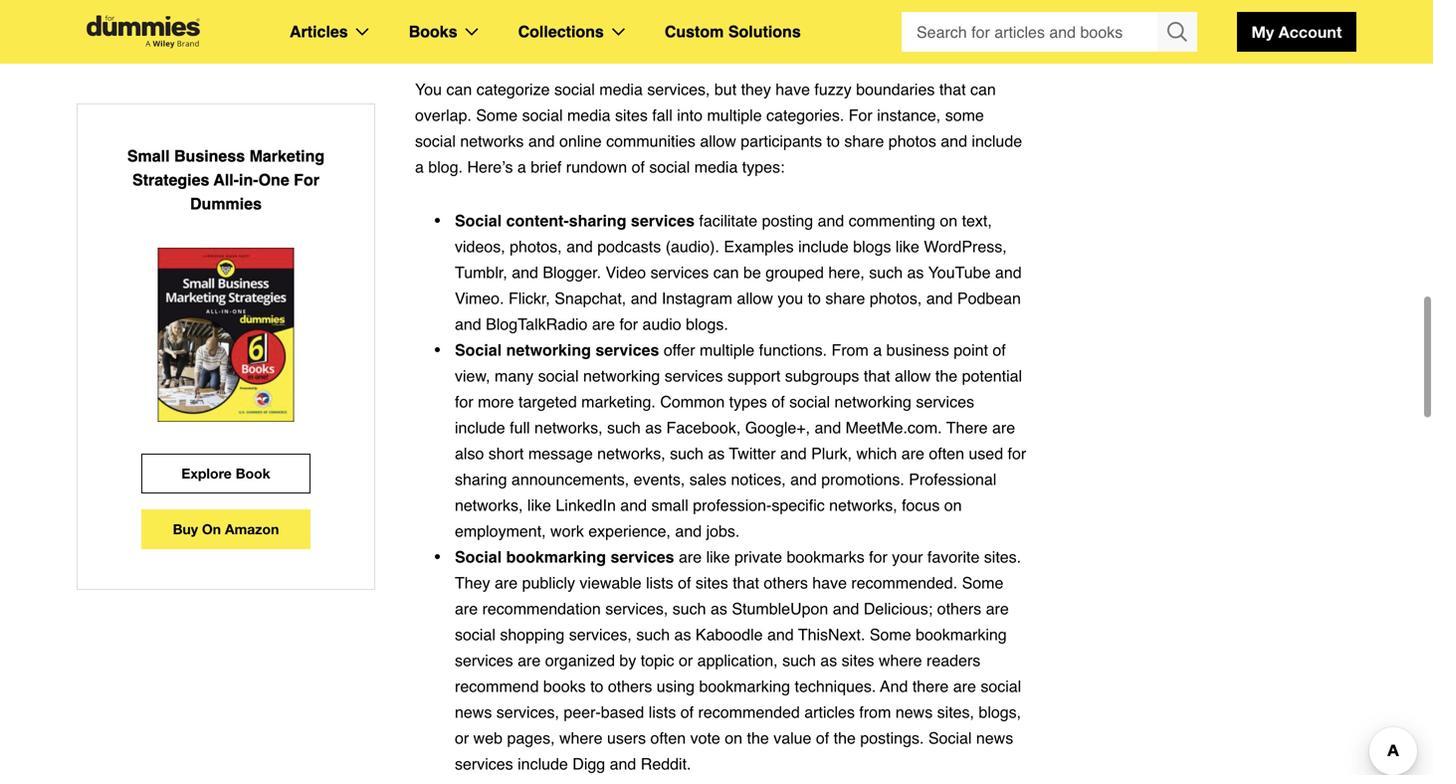 Task type: vqa. For each thing, say whether or not it's contained in the screenshot.
Fuzzy
yes



Task type: locate. For each thing, give the bounding box(es) containing it.
on down professional
[[944, 496, 962, 515]]

2 vertical spatial like
[[706, 548, 730, 566]]

0 vertical spatial like
[[896, 237, 920, 256]]

0 vertical spatial multiple
[[707, 106, 762, 124]]

on inside facilitate posting and commenting on text, videos, photos, and podcasts (audio). examples include blogs like wordpress, tumblr, and blogger. video services can be grouped here, such as youtube and vimeo. flickr, snapchat, and instagram allow you to share photos, and podbean and blogtalkradio are for audio blogs.
[[940, 211, 958, 230]]

1 vertical spatial sharing
[[455, 470, 507, 489]]

social up videos,
[[455, 211, 502, 230]]

social
[[455, 211, 502, 230], [455, 341, 502, 359], [455, 548, 502, 566], [928, 729, 972, 747]]

custom solutions
[[665, 22, 801, 41]]

a left blog.
[[415, 158, 424, 176]]

from
[[832, 341, 869, 359]]

blogger.
[[543, 263, 601, 282]]

share inside facilitate posting and commenting on text, videos, photos, and podcasts (audio). examples include blogs like wordpress, tumblr, and blogger. video services can be grouped here, such as youtube and vimeo. flickr, snapchat, and instagram allow you to share photos, and podbean and blogtalkradio are for audio blogs.
[[825, 289, 865, 308]]

0 horizontal spatial allow
[[700, 132, 736, 150]]

services down (audio).
[[650, 263, 709, 282]]

to inside you can categorize social media services, but they have fuzzy boundaries that can overlap. some social media sites fall into multiple categories. for instance, some social networks and online communities allow participants to share photos and include a blog. here's a brief rundown of social media types:
[[827, 132, 840, 150]]

of up the google+,
[[772, 393, 785, 411]]

share down here,
[[825, 289, 865, 308]]

on
[[202, 521, 221, 537]]

solutions
[[728, 22, 801, 41]]

of right viewable
[[678, 574, 691, 592]]

have
[[776, 80, 810, 99], [812, 574, 847, 592]]

small
[[127, 147, 170, 165]]

1 horizontal spatial to
[[808, 289, 821, 308]]

bookmarking up recommended
[[699, 677, 790, 696]]

social up online at the top of page
[[554, 80, 595, 99]]

blogs.
[[686, 315, 728, 333]]

2 horizontal spatial like
[[896, 237, 920, 256]]

allow down the into
[[700, 132, 736, 150]]

like inside facilitate posting and commenting on text, videos, photos, and podcasts (audio). examples include blogs like wordpress, tumblr, and blogger. video services can be grouped here, such as youtube and vimeo. flickr, snapchat, and instagram allow you to share photos, and podbean and blogtalkradio are for audio blogs.
[[896, 237, 920, 256]]

services up recommend
[[455, 651, 513, 670]]

are down snapchat,
[[592, 315, 615, 333]]

explore
[[181, 465, 232, 482]]

1 horizontal spatial sites
[[696, 574, 728, 592]]

here,
[[828, 263, 865, 282]]

1 vertical spatial for
[[294, 171, 319, 189]]

jobs.
[[706, 522, 740, 540]]

1 vertical spatial that
[[864, 367, 890, 385]]

services, up pages,
[[496, 703, 559, 722]]

0 vertical spatial some
[[476, 106, 518, 124]]

to down "categories." at right
[[827, 132, 840, 150]]

0 horizontal spatial that
[[733, 574, 759, 592]]

0 horizontal spatial where
[[559, 729, 603, 747]]

the down point
[[935, 367, 958, 385]]

often inside offer multiple functions. from a business point of view, many social networking services support subgroups that allow the potential for more targeted marketing. common types of social networking services include full networks, such as facebook, google+, and meetme.com. there are also short message networks, such as twitter and plurk, which are often used for sharing announcements, events, sales notices, and promotions. professional networks, like linkedin and small profession-specific networks, focus on employment, work experience, and jobs.
[[929, 444, 964, 463]]

allow inside offer multiple functions. from a business point of view, many social networking services support subgroups that allow the potential for more targeted marketing. common types of social networking services include full networks, such as facebook, google+, and meetme.com. there are also short message networks, such as twitter and plurk, which are often used for sharing announcements, events, sales notices, and promotions. professional networks, like linkedin and small profession-specific networks, focus on employment, work experience, and jobs.
[[895, 367, 931, 385]]

0 vertical spatial where
[[879, 651, 922, 670]]

here's
[[467, 158, 513, 176]]

podcasts
[[597, 237, 661, 256]]

viewable
[[580, 574, 642, 592]]

the inside offer multiple functions. from a business point of view, many social networking services support subgroups that allow the potential for more targeted marketing. common types of social networking services include full networks, such as facebook, google+, and meetme.com. there are also short message networks, such as twitter and plurk, which are often used for sharing announcements, events, sales notices, and promotions. professional networks, like linkedin and small profession-specific networks, focus on employment, work experience, and jobs.
[[935, 367, 958, 385]]

for down fuzzy
[[849, 106, 873, 124]]

brief
[[531, 158, 562, 176]]

explore book
[[181, 465, 270, 482]]

1 vertical spatial lists
[[649, 703, 676, 722]]

0 horizontal spatial sharing
[[455, 470, 507, 489]]

1 vertical spatial some
[[962, 574, 1004, 592]]

like down commenting
[[896, 237, 920, 256]]

sites down the jobs.
[[696, 574, 728, 592]]

networks, up events,
[[597, 444, 665, 463]]

experience,
[[588, 522, 671, 540]]

0 vertical spatial on
[[940, 211, 958, 230]]

recommended.
[[851, 574, 958, 592]]

account
[[1279, 22, 1342, 41]]

multiple
[[707, 106, 762, 124], [700, 341, 755, 359]]

photos, down content-
[[510, 237, 562, 256]]

0 horizontal spatial often
[[650, 729, 686, 747]]

the down articles
[[834, 729, 856, 747]]

1 vertical spatial allow
[[737, 289, 773, 308]]

allow
[[700, 132, 736, 150], [737, 289, 773, 308], [895, 367, 931, 385]]

0 horizontal spatial sites
[[615, 106, 648, 124]]

1 horizontal spatial have
[[812, 574, 847, 592]]

message
[[528, 444, 593, 463]]

2 horizontal spatial a
[[873, 341, 882, 359]]

blogs,
[[979, 703, 1021, 722]]

networking up meetme.com. at the right of page
[[834, 393, 912, 411]]

networking
[[506, 341, 591, 359], [583, 367, 660, 385], [834, 393, 912, 411]]

of down articles
[[816, 729, 829, 747]]

a inside offer multiple functions. from a business point of view, many social networking services support subgroups that allow the potential for more targeted marketing. common types of social networking services include full networks, such as facebook, google+, and meetme.com. there are also short message networks, such as twitter and plurk, which are often used for sharing announcements, events, sales notices, and promotions. professional networks, like linkedin and small profession-specific networks, focus on employment, work experience, and jobs.
[[873, 341, 882, 359]]

media up online at the top of page
[[567, 106, 611, 124]]

0 horizontal spatial others
[[608, 677, 652, 696]]

services up there
[[916, 393, 974, 411]]

and down stumbleupon at the bottom right of the page
[[767, 626, 794, 644]]

0 horizontal spatial to
[[590, 677, 604, 696]]

0 horizontal spatial a
[[415, 158, 424, 176]]

sites up techniques.
[[842, 651, 874, 670]]

2 vertical spatial networking
[[834, 393, 912, 411]]

your
[[892, 548, 923, 566]]

often
[[929, 444, 964, 463], [650, 729, 686, 747]]

employment,
[[455, 522, 546, 540]]

0 vertical spatial share
[[844, 132, 884, 150]]

marketing
[[249, 147, 325, 165]]

others up readers
[[937, 600, 981, 618]]

often inside are like private bookmarks for your favorite sites. they are publicly viewable lists of sites that others have recommended. some are recommendation services, such as stumbleupon and delicious; others are social shopping services, such as kaboodle and thisnext. some bookmarking services are organized by topic or application, such as sites where readers recommend books to others using bookmarking techniques. and there are social news services, peer-based lists of recommended articles from news sites, blogs, or web pages, where users often vote on the value of the postings. social news services include digg and reddit.
[[650, 729, 686, 747]]

social bookmarking services
[[455, 548, 674, 566]]

1 vertical spatial photos,
[[870, 289, 922, 308]]

2 vertical spatial sites
[[842, 651, 874, 670]]

bookmarking up publicly
[[506, 548, 606, 566]]

multiple inside you can categorize social media services, but they have fuzzy boundaries that can overlap. some social media sites fall into multiple categories. for instance, some social networks and online communities allow participants to share photos and include a blog. here's a brief rundown of social media types:
[[707, 106, 762, 124]]

0 vertical spatial allow
[[700, 132, 736, 150]]

some
[[945, 106, 984, 124]]

0 horizontal spatial some
[[476, 106, 518, 124]]

0 horizontal spatial for
[[294, 171, 319, 189]]

0 vertical spatial sharing
[[569, 211, 626, 230]]

1 horizontal spatial like
[[706, 548, 730, 566]]

topic
[[641, 651, 674, 670]]

can inside facilitate posting and commenting on text, videos, photos, and podcasts (audio). examples include blogs like wordpress, tumblr, and blogger. video services can be grouped here, such as youtube and vimeo. flickr, snapchat, and instagram allow you to share photos, and podbean and blogtalkradio are for audio blogs.
[[713, 263, 739, 282]]

2 horizontal spatial the
[[935, 367, 958, 385]]

commenting
[[849, 211, 935, 230]]

include inside facilitate posting and commenting on text, videos, photos, and podcasts (audio). examples include blogs like wordpress, tumblr, and blogger. video services can be grouped here, such as youtube and vimeo. flickr, snapchat, and instagram allow you to share photos, and podbean and blogtalkradio are for audio blogs.
[[798, 237, 849, 256]]

bookmarking
[[506, 548, 606, 566], [916, 626, 1007, 644], [699, 677, 790, 696]]

and down social content-sharing services
[[566, 237, 593, 256]]

media
[[599, 80, 643, 99], [567, 106, 611, 124], [694, 158, 738, 176]]

are down small
[[679, 548, 702, 566]]

1 vertical spatial like
[[527, 496, 551, 515]]

1 vertical spatial or
[[455, 729, 469, 747]]

to
[[827, 132, 840, 150], [808, 289, 821, 308], [590, 677, 604, 696]]

a right 'from' at right top
[[873, 341, 882, 359]]

social up they at left bottom
[[455, 548, 502, 566]]

often up reddit.
[[650, 729, 686, 747]]

1 vertical spatial media
[[567, 106, 611, 124]]

have up "categories." at right
[[776, 80, 810, 99]]

are inside facilitate posting and commenting on text, videos, photos, and podcasts (audio). examples include blogs like wordpress, tumblr, and blogger. video services can be grouped here, such as youtube and vimeo. flickr, snapchat, and instagram allow you to share photos, and podbean and blogtalkradio are for audio blogs.
[[592, 315, 615, 333]]

1 vertical spatial on
[[944, 496, 962, 515]]

services up common
[[665, 367, 723, 385]]

allow inside facilitate posting and commenting on text, videos, photos, and podcasts (audio). examples include blogs like wordpress, tumblr, and blogger. video services can be grouped here, such as youtube and vimeo. flickr, snapchat, and instagram allow you to share photos, and podbean and blogtalkradio are for audio blogs.
[[737, 289, 773, 308]]

2 horizontal spatial that
[[939, 80, 966, 99]]

where up "and" at the bottom of the page
[[879, 651, 922, 670]]

include down pages,
[[518, 755, 568, 773]]

communities
[[606, 132, 696, 150]]

and
[[880, 677, 908, 696]]

sites
[[615, 106, 648, 124], [696, 574, 728, 592], [842, 651, 874, 670]]

to right 'you' on the top right
[[808, 289, 821, 308]]

2 vertical spatial on
[[725, 729, 743, 747]]

1 horizontal spatial allow
[[737, 289, 773, 308]]

that up some
[[939, 80, 966, 99]]

include inside you can categorize social media services, but they have fuzzy boundaries that can overlap. some social media sites fall into multiple categories. for instance, some social networks and online communities allow participants to share photos and include a blog. here's a brief rundown of social media types:
[[972, 132, 1022, 150]]

and down users
[[610, 755, 636, 773]]

strategies
[[132, 171, 209, 189]]

are right they at left bottom
[[495, 574, 518, 592]]

1 horizontal spatial for
[[849, 106, 873, 124]]

2 horizontal spatial allow
[[895, 367, 931, 385]]

services, up the into
[[647, 80, 710, 99]]

others down by
[[608, 677, 652, 696]]

0 vertical spatial often
[[929, 444, 964, 463]]

others up stumbleupon at the bottom right of the page
[[764, 574, 808, 592]]

that inside offer multiple functions. from a business point of view, many social networking services support subgroups that allow the potential for more targeted marketing. common types of social networking services include full networks, such as facebook, google+, and meetme.com. there are also short message networks, such as twitter and plurk, which are often used for sharing announcements, events, sales notices, and promotions. professional networks, like linkedin and small profession-specific networks, focus on employment, work experience, and jobs.
[[864, 367, 890, 385]]

2 vertical spatial allow
[[895, 367, 931, 385]]

and up specific
[[790, 470, 817, 489]]

in-
[[239, 171, 258, 189]]

2 horizontal spatial others
[[937, 600, 981, 618]]

such inside facilitate posting and commenting on text, videos, photos, and podcasts (audio). examples include blogs like wordpress, tumblr, and blogger. video services can be grouped here, such as youtube and vimeo. flickr, snapchat, and instagram allow you to share photos, and podbean and blogtalkradio are for audio blogs.
[[869, 263, 903, 282]]

examples
[[724, 237, 794, 256]]

1 horizontal spatial often
[[929, 444, 964, 463]]

2 vertical spatial to
[[590, 677, 604, 696]]

0 vertical spatial have
[[776, 80, 810, 99]]

media down open collections list icon
[[599, 80, 643, 99]]

they
[[741, 80, 771, 99]]

books
[[543, 677, 586, 696]]

such down facebook, at the bottom
[[670, 444, 704, 463]]

wordpress,
[[924, 237, 1007, 256]]

facilitate posting and commenting on text, videos, photos, and podcasts (audio). examples include blogs like wordpress, tumblr, and blogger. video services can be grouped here, such as youtube and vimeo. flickr, snapchat, and instagram allow you to share photos, and podbean and blogtalkradio are for audio blogs.
[[455, 211, 1022, 333]]

1 horizontal spatial or
[[679, 651, 693, 670]]

2 vertical spatial others
[[608, 677, 652, 696]]

can
[[446, 80, 472, 99], [970, 80, 996, 99], [713, 263, 739, 282]]

often up professional
[[929, 444, 964, 463]]

1 horizontal spatial sharing
[[569, 211, 626, 230]]

networking down blogtalkradio
[[506, 341, 591, 359]]

sharing down also
[[455, 470, 507, 489]]

as
[[907, 263, 924, 282], [645, 418, 662, 437], [708, 444, 725, 463], [711, 600, 727, 618], [674, 626, 691, 644], [820, 651, 837, 670]]

rundown
[[566, 158, 627, 176]]

news up web
[[455, 703, 492, 722]]

news down there in the bottom right of the page
[[896, 703, 933, 722]]

business
[[174, 147, 245, 165]]

online
[[559, 132, 602, 150]]

can up overlap.
[[446, 80, 472, 99]]

readers
[[927, 651, 981, 670]]

for left audio
[[619, 315, 638, 333]]

group
[[902, 12, 1197, 52]]

bookmarking up readers
[[916, 626, 1007, 644]]

0 vertical spatial for
[[849, 106, 873, 124]]

pages,
[[507, 729, 555, 747]]

such
[[869, 263, 903, 282], [607, 418, 641, 437], [670, 444, 704, 463], [673, 600, 706, 618], [636, 626, 670, 644], [782, 651, 816, 670]]

services down audio
[[596, 341, 659, 359]]

facilitate
[[699, 211, 757, 230]]

that
[[939, 80, 966, 99], [864, 367, 890, 385], [733, 574, 759, 592]]

0 vertical spatial or
[[679, 651, 693, 670]]

1 vertical spatial multiple
[[700, 341, 755, 359]]

reddit.
[[641, 755, 691, 773]]

small
[[651, 496, 688, 515]]

and up brief
[[528, 132, 555, 150]]

of down communities
[[632, 158, 645, 176]]

0 vertical spatial others
[[764, 574, 808, 592]]

2 vertical spatial media
[[694, 158, 738, 176]]

meetme.com.
[[846, 418, 942, 437]]

the
[[935, 367, 958, 385], [747, 729, 769, 747], [834, 729, 856, 747]]

1 vertical spatial bookmarking
[[916, 626, 1007, 644]]

sites,
[[937, 703, 974, 722]]

as up kaboodle
[[711, 600, 727, 618]]

1 horizontal spatial bookmarking
[[699, 677, 790, 696]]

like inside are like private bookmarks for your favorite sites. they are publicly viewable lists of sites that others have recommended. some are recommendation services, such as stumbleupon and delicious; others are social shopping services, such as kaboodle and thisnext. some bookmarking services are organized by topic or application, such as sites where readers recommend books to others using bookmarking techniques. and there are social news services, peer-based lists of recommended articles from news sites, blogs, or web pages, where users often vote on the value of the postings. social news services include digg and reddit.
[[706, 548, 730, 566]]

for inside small business marketing strategies all-in-one for dummies
[[294, 171, 319, 189]]

for left your
[[869, 548, 888, 566]]

work
[[550, 522, 584, 540]]

as down marketing.
[[645, 418, 662, 437]]

some down "sites."
[[962, 574, 1004, 592]]

2 vertical spatial bookmarking
[[699, 677, 790, 696]]

boundaries
[[856, 80, 935, 99]]

1 horizontal spatial a
[[517, 158, 526, 176]]

0 vertical spatial media
[[599, 80, 643, 99]]

instagram
[[662, 289, 732, 308]]

articles
[[290, 22, 348, 41]]

services, up organized
[[569, 626, 632, 644]]

1 vertical spatial share
[[825, 289, 865, 308]]

open collections list image
[[612, 28, 625, 36]]

have inside are like private bookmarks for your favorite sites. they are publicly viewable lists of sites that others have recommended. some are recommendation services, such as stumbleupon and delicious; others are social shopping services, such as kaboodle and thisnext. some bookmarking services are organized by topic or application, such as sites where readers recommend books to others using bookmarking techniques. and there are social news services, peer-based lists of recommended articles from news sites, blogs, or web pages, where users often vote on the value of the postings. social news services include digg and reddit.
[[812, 574, 847, 592]]

share
[[844, 132, 884, 150], [825, 289, 865, 308]]

that inside are like private bookmarks for your favorite sites. they are publicly viewable lists of sites that others have recommended. some are recommendation services, such as stumbleupon and delicious; others are social shopping services, such as kaboodle and thisnext. some bookmarking services are organized by topic or application, such as sites where readers recommend books to others using bookmarking techniques. and there are social news services, peer-based lists of recommended articles from news sites, blogs, or web pages, where users often vote on the value of the postings. social news services include digg and reddit.
[[733, 574, 759, 592]]

1 horizontal spatial can
[[713, 263, 739, 282]]

0 vertical spatial to
[[827, 132, 840, 150]]

on inside are like private bookmarks for your favorite sites. they are publicly viewable lists of sites that others have recommended. some are recommendation services, such as stumbleupon and delicious; others are social shopping services, such as kaboodle and thisnext. some bookmarking services are organized by topic or application, such as sites where readers recommend books to others using bookmarking techniques. and there are social news services, peer-based lists of recommended articles from news sites, blogs, or web pages, where users often vote on the value of the postings. social news services include digg and reddit.
[[725, 729, 743, 747]]

news down blogs,
[[976, 729, 1013, 747]]

1 vertical spatial have
[[812, 574, 847, 592]]

of inside you can categorize social media services, but they have fuzzy boundaries that can overlap. some social media sites fall into multiple categories. for instance, some social networks and online communities allow participants to share photos and include a blog. here's a brief rundown of social media types:
[[632, 158, 645, 176]]

shopping
[[500, 626, 565, 644]]

or left web
[[455, 729, 469, 747]]

my account
[[1252, 22, 1342, 41]]

google+,
[[745, 418, 810, 437]]

social up blogs,
[[981, 677, 1021, 696]]

1 vertical spatial to
[[808, 289, 821, 308]]

such up kaboodle
[[673, 600, 706, 618]]

0 horizontal spatial have
[[776, 80, 810, 99]]

short
[[488, 444, 524, 463]]

like up the work
[[527, 496, 551, 515]]

on right vote
[[725, 729, 743, 747]]

2 horizontal spatial can
[[970, 80, 996, 99]]

1 horizontal spatial others
[[764, 574, 808, 592]]

2 vertical spatial that
[[733, 574, 759, 592]]

0 horizontal spatial photos,
[[510, 237, 562, 256]]

or
[[679, 651, 693, 670], [455, 729, 469, 747]]

photos,
[[510, 237, 562, 256], [870, 289, 922, 308]]

such down marketing.
[[607, 418, 641, 437]]

and down small
[[675, 522, 702, 540]]

have inside you can categorize social media services, but they have fuzzy boundaries that can overlap. some social media sites fall into multiple categories. for instance, some social networks and online communities allow participants to share photos and include a blog. here's a brief rundown of social media types:
[[776, 80, 810, 99]]

are down they at left bottom
[[455, 600, 478, 618]]

2 horizontal spatial to
[[827, 132, 840, 150]]

2 horizontal spatial news
[[976, 729, 1013, 747]]

2 vertical spatial some
[[870, 626, 911, 644]]

and up audio
[[631, 289, 657, 308]]

include up also
[[455, 418, 505, 437]]

can left the be
[[713, 263, 739, 282]]

0 horizontal spatial like
[[527, 496, 551, 515]]

lists right viewable
[[646, 574, 673, 592]]

1 horizontal spatial some
[[870, 626, 911, 644]]

2 horizontal spatial some
[[962, 574, 1004, 592]]

based
[[601, 703, 644, 722]]

participants
[[741, 132, 822, 150]]

1 vertical spatial often
[[650, 729, 686, 747]]

0 vertical spatial lists
[[646, 574, 673, 592]]

multiple down but on the top of the page
[[707, 106, 762, 124]]

social down overlap.
[[415, 132, 456, 150]]

like
[[896, 237, 920, 256], [527, 496, 551, 515], [706, 548, 730, 566]]

1 horizontal spatial that
[[864, 367, 890, 385]]

sales
[[689, 470, 727, 489]]

web
[[473, 729, 503, 747]]

books
[[409, 22, 457, 41]]

of
[[632, 158, 645, 176], [993, 341, 1006, 359], [772, 393, 785, 411], [678, 574, 691, 592], [681, 703, 694, 722], [816, 729, 829, 747]]

services
[[631, 211, 695, 230], [650, 263, 709, 282], [596, 341, 659, 359], [665, 367, 723, 385], [916, 393, 974, 411], [611, 548, 674, 566], [455, 651, 513, 670], [455, 755, 513, 773]]

are
[[592, 315, 615, 333], [992, 418, 1015, 437], [901, 444, 925, 463], [679, 548, 702, 566], [495, 574, 518, 592], [455, 600, 478, 618], [986, 600, 1009, 618], [518, 651, 541, 670], [953, 677, 976, 696]]

but
[[714, 80, 737, 99]]

0 horizontal spatial news
[[455, 703, 492, 722]]

0 vertical spatial that
[[939, 80, 966, 99]]

0 vertical spatial sites
[[615, 106, 648, 124]]



Task type: describe. For each thing, give the bounding box(es) containing it.
on inside offer multiple functions. from a business point of view, many social networking services support subgroups that allow the potential for more targeted marketing. common types of social networking services include full networks, such as facebook, google+, and meetme.com. there are also short message networks, such as twitter and plurk, which are often used for sharing announcements, events, sales notices, and promotions. professional networks, like linkedin and small profession-specific networks, focus on employment, work experience, and jobs.
[[944, 496, 962, 515]]

sites inside you can categorize social media services, but they have fuzzy boundaries that can overlap. some social media sites fall into multiple categories. for instance, some social networks and online communities allow participants to share photos and include a blog. here's a brief rundown of social media types:
[[615, 106, 648, 124]]

be
[[743, 263, 761, 282]]

1 vertical spatial sites
[[696, 574, 728, 592]]

social inside are like private bookmarks for your favorite sites. they are publicly viewable lists of sites that others have recommended. some are recommendation services, such as stumbleupon and delicious; others are social shopping services, such as kaboodle and thisnext. some bookmarking services are organized by topic or application, such as sites where readers recommend books to others using bookmarking techniques. and there are social news services, peer-based lists of recommended articles from news sites, blogs, or web pages, where users often vote on the value of the postings. social news services include digg and reddit.
[[928, 729, 972, 747]]

common
[[660, 393, 725, 411]]

multiple inside offer multiple functions. from a business point of view, many social networking services support subgroups that allow the potential for more targeted marketing. common types of social networking services include full networks, such as facebook, google+, and meetme.com. there are also short message networks, such as twitter and plurk, which are often used for sharing announcements, events, sales notices, and promotions. professional networks, like linkedin and small profession-specific networks, focus on employment, work experience, and jobs.
[[700, 341, 755, 359]]

one
[[258, 171, 289, 189]]

snapchat,
[[555, 289, 626, 308]]

of down using
[[681, 703, 694, 722]]

to inside are like private bookmarks for your favorite sites. they are publicly viewable lists of sites that others have recommended. some are recommendation services, such as stumbleupon and delicious; others are social shopping services, such as kaboodle and thisnext. some bookmarking services are organized by topic or application, such as sites where readers recommend books to others using bookmarking techniques. and there are social news services, peer-based lists of recommended articles from news sites, blogs, or web pages, where users often vote on the value of the postings. social news services include digg and reddit.
[[590, 677, 604, 696]]

open book categories image
[[465, 28, 478, 36]]

1 horizontal spatial the
[[834, 729, 856, 747]]

2 horizontal spatial sites
[[842, 651, 874, 670]]

articles
[[804, 703, 855, 722]]

videos,
[[455, 237, 505, 256]]

buy on amazon link
[[141, 510, 311, 549]]

social for are like private bookmarks for your favorite sites. they are publicly viewable lists of sites that others have recommended. some are recommendation services, such as stumbleupon and delicious; others are social shopping services, such as kaboodle and thisnext. some bookmarking services are organized by topic or application, such as sites where readers recommend books to others using bookmarking techniques. and there are social news services, peer-based lists of recommended articles from news sites, blogs, or web pages, where users often vote on the value of the postings. social news services include digg and reddit.
[[455, 548, 502, 566]]

sharing inside offer multiple functions. from a business point of view, many social networking services support subgroups that allow the potential for more targeted marketing. common types of social networking services include full networks, such as facebook, google+, and meetme.com. there are also short message networks, such as twitter and plurk, which are often used for sharing announcements, events, sales notices, and promotions. professional networks, like linkedin and small profession-specific networks, focus on employment, work experience, and jobs.
[[455, 470, 507, 489]]

facebook,
[[666, 418, 741, 437]]

and right posting at top
[[818, 211, 844, 230]]

social down social networking services
[[538, 367, 579, 385]]

by
[[619, 651, 636, 670]]

fuzzy
[[815, 80, 852, 99]]

0 horizontal spatial the
[[747, 729, 769, 747]]

custom
[[665, 22, 724, 41]]

offer
[[664, 341, 695, 359]]

Search for articles and books text field
[[902, 12, 1159, 52]]

overlap.
[[415, 106, 472, 124]]

private
[[734, 548, 782, 566]]

are down shopping
[[518, 651, 541, 670]]

thisnext.
[[798, 626, 865, 644]]

custom solutions link
[[665, 19, 801, 45]]

such up topic
[[636, 626, 670, 644]]

and up plurk,
[[815, 418, 841, 437]]

networks, up employment,
[[455, 496, 523, 515]]

postings.
[[860, 729, 924, 747]]

open article categories image
[[356, 28, 369, 36]]

professional
[[909, 470, 997, 489]]

support
[[727, 367, 781, 385]]

as down thisnext.
[[820, 651, 837, 670]]

text,
[[962, 211, 992, 230]]

some inside you can categorize social media services, but they have fuzzy boundaries that can overlap. some social media sites fall into multiple categories. for instance, some social networks and online communities allow participants to share photos and include a blog. here's a brief rundown of social media types:
[[476, 106, 518, 124]]

0 horizontal spatial bookmarking
[[506, 548, 606, 566]]

many
[[495, 367, 534, 385]]

full
[[510, 418, 530, 437]]

1 vertical spatial networking
[[583, 367, 660, 385]]

application,
[[697, 651, 778, 670]]

notices,
[[731, 470, 786, 489]]

allow inside you can categorize social media services, but they have fuzzy boundaries that can overlap. some social media sites fall into multiple categories. for instance, some social networks and online communities allow participants to share photos and include a blog. here's a brief rundown of social media types:
[[700, 132, 736, 150]]

flickr,
[[509, 289, 550, 308]]

profession-
[[693, 496, 772, 515]]

my
[[1252, 22, 1274, 41]]

social for facilitate posting and commenting on text, videos, photos, and podcasts (audio). examples include blogs like wordpress, tumblr, and blogger. video services can be grouped here, such as youtube and vimeo. flickr, snapchat, and instagram allow you to share photos, and podbean and blogtalkradio are for audio blogs.
[[455, 211, 502, 230]]

focus
[[902, 496, 940, 515]]

types:
[[742, 158, 785, 176]]

and up thisnext.
[[833, 600, 859, 618]]

of up potential
[[993, 341, 1006, 359]]

for down view,
[[455, 393, 473, 411]]

functions.
[[759, 341, 827, 359]]

content-
[[506, 211, 569, 230]]

1 vertical spatial others
[[937, 600, 981, 618]]

categorize
[[476, 80, 550, 99]]

2 horizontal spatial bookmarking
[[916, 626, 1007, 644]]

which
[[856, 444, 897, 463]]

0 horizontal spatial or
[[455, 729, 469, 747]]

for inside facilitate posting and commenting on text, videos, photos, and podcasts (audio). examples include blogs like wordpress, tumblr, and blogger. video services can be grouped here, such as youtube and vimeo. flickr, snapchat, and instagram allow you to share photos, and podbean and blogtalkradio are for audio blogs.
[[619, 315, 638, 333]]

0 vertical spatial photos,
[[510, 237, 562, 256]]

techniques.
[[795, 677, 876, 696]]

they
[[455, 574, 490, 592]]

and up podbean
[[995, 263, 1022, 282]]

services inside facilitate posting and commenting on text, videos, photos, and podcasts (audio). examples include blogs like wordpress, tumblr, and blogger. video services can be grouped here, such as youtube and vimeo. flickr, snapchat, and instagram allow you to share photos, and podbean and blogtalkradio are for audio blogs.
[[650, 263, 709, 282]]

view,
[[455, 367, 490, 385]]

podbean
[[957, 289, 1021, 308]]

blogtalkradio
[[486, 315, 588, 333]]

value
[[773, 729, 812, 747]]

1 horizontal spatial news
[[896, 703, 933, 722]]

are down "sites."
[[986, 600, 1009, 618]]

and down the google+,
[[780, 444, 807, 463]]

to inside facilitate posting and commenting on text, videos, photos, and podcasts (audio). examples include blogs like wordpress, tumblr, and blogger. video services can be grouped here, such as youtube and vimeo. flickr, snapchat, and instagram allow you to share photos, and podbean and blogtalkradio are for audio blogs.
[[808, 289, 821, 308]]

and up 'experience,'
[[620, 496, 647, 515]]

and up the flickr, at the left top of the page
[[512, 263, 538, 282]]

you
[[415, 80, 442, 99]]

used
[[969, 444, 1003, 463]]

are up sites,
[[953, 677, 976, 696]]

and down some
[[941, 132, 967, 150]]

from
[[859, 703, 891, 722]]

subgroups
[[785, 367, 859, 385]]

0 horizontal spatial can
[[446, 80, 472, 99]]

delicious;
[[864, 600, 933, 618]]

organized
[[545, 651, 615, 670]]

specific
[[772, 496, 825, 515]]

social for offer multiple functions. from a business point of view, many social networking services support subgroups that allow the potential for more targeted marketing. common types of social networking services include full networks, such as facebook, google+, and meetme.com. there are also short message networks, such as twitter and plurk, which are often used for sharing announcements, events, sales notices, and promotions. professional networks, like linkedin and small profession-specific networks, focus on employment, work experience, and jobs.
[[455, 341, 502, 359]]

potential
[[962, 367, 1022, 385]]

include inside offer multiple functions. from a business point of view, many social networking services support subgroups that allow the potential for more targeted marketing. common types of social networking services include full networks, such as facebook, google+, and meetme.com. there are also short message networks, such as twitter and plurk, which are often used for sharing announcements, events, sales notices, and promotions. professional networks, like linkedin and small profession-specific networks, focus on employment, work experience, and jobs.
[[455, 418, 505, 437]]

0 vertical spatial networking
[[506, 341, 591, 359]]

dummies
[[190, 195, 262, 213]]

social down categorize
[[522, 106, 563, 124]]

social down they at left bottom
[[455, 626, 496, 644]]

stumbleupon
[[732, 600, 828, 618]]

promotions.
[[821, 470, 904, 489]]

are down meetme.com. at the right of page
[[901, 444, 925, 463]]

services down 'experience,'
[[611, 548, 674, 566]]

and down vimeo.
[[455, 315, 481, 333]]

digg
[[573, 755, 605, 773]]

for inside are like private bookmarks for your favorite sites. they are publicly viewable lists of sites that others have recommended. some are recommendation services, such as stumbleupon and delicious; others are social shopping services, such as kaboodle and thisnext. some bookmarking services are organized by topic or application, such as sites where readers recommend books to others using bookmarking techniques. and there are social news services, peer-based lists of recommended articles from news sites, blogs, or web pages, where users often vote on the value of the postings. social news services include digg and reddit.
[[869, 548, 888, 566]]

explore book link
[[141, 454, 311, 494]]

1 horizontal spatial photos,
[[870, 289, 922, 308]]

share inside you can categorize social media services, but they have fuzzy boundaries that can overlap. some social media sites fall into multiple categories. for instance, some social networks and online communities allow participants to share photos and include a blog. here's a brief rundown of social media types:
[[844, 132, 884, 150]]

such down thisnext.
[[782, 651, 816, 670]]

include inside are like private bookmarks for your favorite sites. they are publicly viewable lists of sites that others have recommended. some are recommendation services, such as stumbleupon and delicious; others are social shopping services, such as kaboodle and thisnext. some bookmarking services are organized by topic or application, such as sites where readers recommend books to others using bookmarking techniques. and there are social news services, peer-based lists of recommended articles from news sites, blogs, or web pages, where users often vote on the value of the postings. social news services include digg and reddit.
[[518, 755, 568, 773]]

1 horizontal spatial where
[[879, 651, 922, 670]]

amazon
[[225, 521, 279, 537]]

networks, up message
[[534, 418, 603, 437]]

small business marketing strategies all-in-one for dummies
[[127, 147, 325, 213]]

networks, down promotions.
[[829, 496, 897, 515]]

as up the sales
[[708, 444, 725, 463]]

youtube
[[928, 263, 991, 282]]

like inside offer multiple functions. from a business point of view, many social networking services support subgroups that allow the potential for more targeted marketing. common types of social networking services include full networks, such as facebook, google+, and meetme.com. there are also short message networks, such as twitter and plurk, which are often used for sharing announcements, events, sales notices, and promotions. professional networks, like linkedin and small profession-specific networks, focus on employment, work experience, and jobs.
[[527, 496, 551, 515]]

for inside you can categorize social media services, but they have fuzzy boundaries that can overlap. some social media sites fall into multiple categories. for instance, some social networks and online communities allow participants to share photos and include a blog. here's a brief rundown of social media types:
[[849, 106, 873, 124]]

and down youtube
[[926, 289, 953, 308]]

book
[[236, 465, 270, 482]]

announcements,
[[511, 470, 629, 489]]

marketing.
[[581, 393, 656, 411]]

you can categorize social media services, but they have fuzzy boundaries that can overlap. some social media sites fall into multiple categories. for instance, some social networks and online communities allow participants to share photos and include a blog. here's a brief rundown of social media types:
[[415, 80, 1022, 176]]

social down subgroups
[[789, 393, 830, 411]]

blog.
[[428, 158, 463, 176]]

that for your
[[733, 574, 759, 592]]

also
[[455, 444, 484, 463]]

social down communities
[[649, 158, 690, 176]]

services, inside you can categorize social media services, but they have fuzzy boundaries that can overlap. some social media sites fall into multiple categories. for instance, some social networks and online communities allow participants to share photos and include a blog. here's a brief rundown of social media types:
[[647, 80, 710, 99]]

that for business
[[864, 367, 890, 385]]

kaboodle
[[696, 626, 763, 644]]

as up topic
[[674, 626, 691, 644]]

peer-
[[564, 703, 601, 722]]

services up (audio).
[[631, 211, 695, 230]]

are up used
[[992, 418, 1015, 437]]

business
[[886, 341, 949, 359]]

close this dialog image
[[1403, 694, 1423, 714]]

are like private bookmarks for your favorite sites. they are publicly viewable lists of sites that others have recommended. some are recommendation services, such as stumbleupon and delicious; others are social shopping services, such as kaboodle and thisnext. some bookmarking services are organized by topic or application, such as sites where readers recommend books to others using bookmarking techniques. and there are social news services, peer-based lists of recommended articles from news sites, blogs, or web pages, where users often vote on the value of the postings. social news services include digg and reddit.
[[455, 548, 1021, 773]]

services down web
[[455, 755, 513, 773]]

1 vertical spatial where
[[559, 729, 603, 747]]

categories.
[[766, 106, 844, 124]]

logo image
[[77, 15, 210, 48]]

social networking services
[[455, 341, 659, 359]]

recommendation
[[482, 600, 601, 618]]

book image image
[[158, 248, 294, 422]]

services, down viewable
[[605, 600, 668, 618]]

that inside you can categorize social media services, but they have fuzzy boundaries that can overlap. some social media sites fall into multiple categories. for instance, some social networks and online communities allow participants to share photos and include a blog. here's a brief rundown of social media types:
[[939, 80, 966, 99]]

for right used
[[1008, 444, 1026, 463]]

favorite
[[927, 548, 980, 566]]

vimeo.
[[455, 289, 504, 308]]

photos
[[889, 132, 936, 150]]

twitter
[[729, 444, 776, 463]]

as inside facilitate posting and commenting on text, videos, photos, and podcasts (audio). examples include blogs like wordpress, tumblr, and blogger. video services can be grouped here, such as youtube and vimeo. flickr, snapchat, and instagram allow you to share photos, and podbean and blogtalkradio are for audio blogs.
[[907, 263, 924, 282]]

recommend
[[455, 677, 539, 696]]

blogs
[[853, 237, 891, 256]]

there
[[946, 418, 988, 437]]



